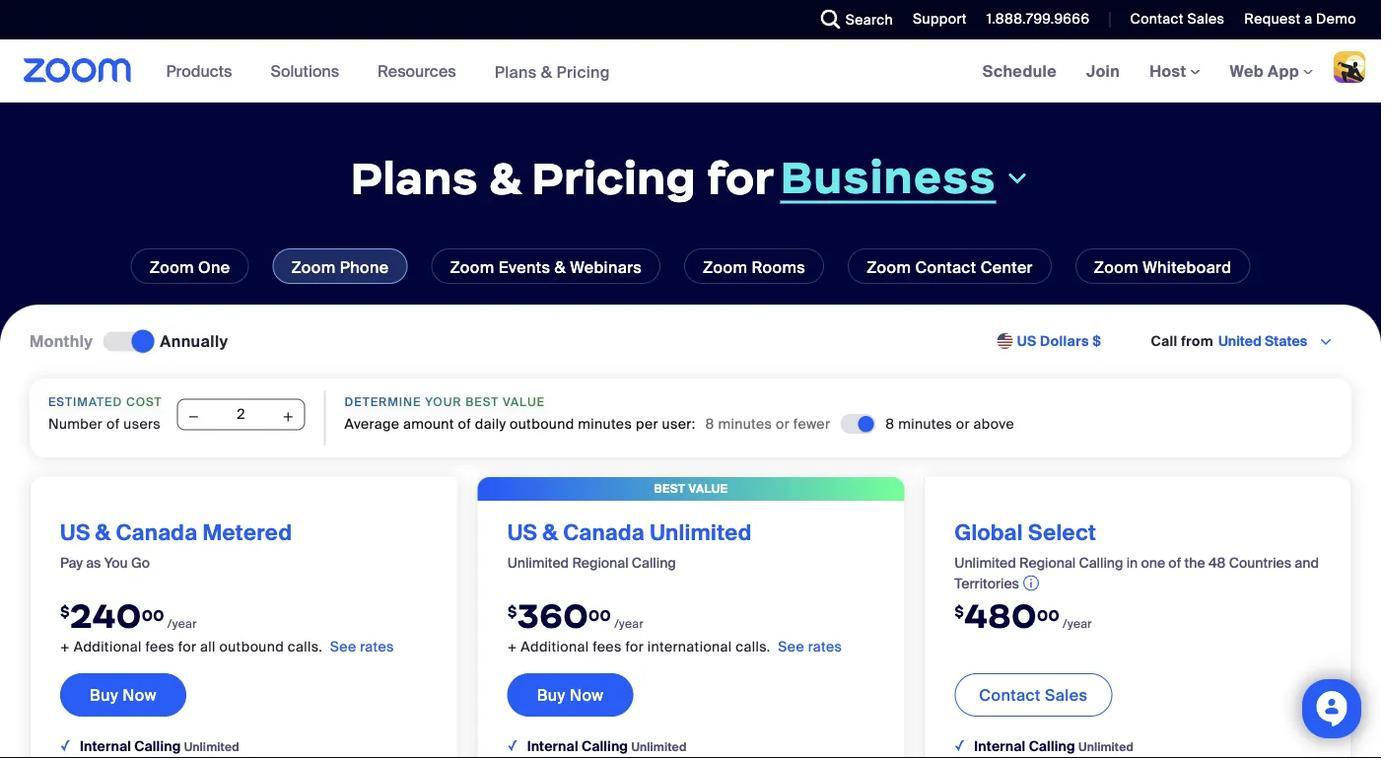 Task type: describe. For each thing, give the bounding box(es) containing it.
$ 360 00 /year + additional fees for international calls. see rates
[[507, 594, 842, 656]]

annually
[[160, 331, 228, 351]]

number
[[48, 414, 103, 433]]

join
[[1087, 61, 1120, 81]]

one
[[1141, 554, 1165, 572]]

countries
[[1229, 554, 1292, 572]]

phone
[[340, 257, 389, 278]]

call from
[[1151, 332, 1214, 350]]

and
[[1295, 554, 1319, 572]]

plans & pricing for
[[351, 150, 774, 206]]

canada for 360
[[563, 518, 645, 547]]

rooms
[[752, 257, 806, 278]]

360
[[517, 594, 589, 637]]

your
[[425, 394, 462, 409]]

8 for 8 minutes or fewer
[[705, 414, 715, 433]]

zoom logo image
[[24, 58, 132, 83]]

in
[[1127, 554, 1138, 572]]

1.888.799.9666
[[987, 10, 1090, 28]]

determine your best value
[[345, 394, 545, 409]]

a
[[1304, 10, 1313, 28]]

additional for 360
[[521, 638, 589, 656]]

/year for 240
[[167, 616, 197, 631]]

undefined 2 decrease image
[[187, 407, 201, 426]]

of inside estimated cost number of users
[[106, 414, 120, 433]]

calls. inside $ 360 00 /year + additional fees for international calls. see rates
[[736, 638, 771, 656]]

whiteboard
[[1143, 257, 1232, 278]]

as
[[86, 554, 101, 572]]

internal for 360
[[527, 737, 578, 756]]

contact inside tabs of zoom services "tab list"
[[915, 257, 977, 278]]

metered
[[203, 518, 292, 547]]

solutions button
[[271, 39, 348, 103]]

average
[[345, 414, 400, 433]]

now for 240
[[123, 685, 157, 705]]

demo
[[1316, 10, 1357, 28]]

buy for 240
[[90, 685, 118, 705]]

internal calling unlimited for 360
[[527, 737, 687, 756]]

3 internal calling unlimited from the left
[[974, 737, 1134, 756]]

determine
[[345, 394, 421, 409]]

down image
[[1004, 166, 1031, 190]]

rates inside $ 360 00 /year + additional fees for international calls. see rates
[[808, 638, 842, 656]]

business
[[780, 149, 996, 205]]

request a demo
[[1245, 10, 1357, 28]]

resources
[[378, 61, 456, 81]]

banner containing products
[[0, 39, 1381, 104]]

internal for 240
[[80, 737, 131, 756]]

average amount of daily outbound minutes per user:8 minutes or fewer element
[[705, 414, 830, 434]]

calls. inside "$ 240 00 /year + additional fees for all outbound calls. see rates"
[[288, 638, 323, 656]]

00 for 360
[[589, 606, 611, 624]]

go
[[131, 554, 150, 572]]

see inside $ 360 00 /year + additional fees for international calls. see rates
[[778, 638, 804, 656]]

unlimited regional calling in one of the 48 countries and territories
[[955, 554, 1319, 593]]

above
[[974, 414, 1014, 433]]

us & canada unlimited unlimited regional calling
[[507, 518, 752, 572]]

zoom events & webinars
[[450, 257, 642, 278]]

calling for 480
[[1029, 737, 1075, 756]]

1 horizontal spatial contact
[[979, 685, 1041, 705]]

join link
[[1072, 39, 1135, 103]]

cost
[[126, 394, 162, 409]]

$ for 360
[[507, 602, 517, 620]]

zoom phone
[[291, 257, 389, 278]]

estimated cost number of users
[[48, 394, 162, 433]]

pay
[[60, 554, 83, 572]]

solutions
[[271, 61, 339, 81]]

daily
[[475, 414, 506, 433]]

web app
[[1230, 61, 1299, 81]]

$ for 480
[[955, 602, 965, 620]]

internal calling unlimited for 240
[[80, 737, 239, 756]]

search
[[846, 10, 893, 29]]

meetings navigation
[[968, 39, 1381, 104]]

+ for 360
[[507, 638, 517, 656]]

center
[[981, 257, 1033, 278]]

& for metered
[[95, 518, 111, 547]]

the
[[1185, 554, 1205, 572]]

240
[[70, 594, 142, 637]]

2 horizontal spatial contact
[[1130, 10, 1184, 28]]

fewer
[[794, 414, 830, 433]]

us & canada metered pay as you go
[[60, 518, 292, 572]]

canada for 240
[[116, 518, 198, 547]]

main content containing business
[[0, 39, 1381, 758]]

us for 360
[[507, 518, 537, 547]]

see rates link for 240
[[330, 638, 394, 656]]

or for above
[[956, 414, 970, 433]]

+ for 240
[[60, 638, 70, 656]]

calling for 240
[[134, 737, 181, 756]]

monthly
[[30, 331, 93, 351]]

average amount of daily outbound minutes per user:
[[345, 414, 696, 433]]

number of users: 2 element
[[177, 399, 305, 432]]

1 horizontal spatial of
[[458, 414, 471, 433]]

1 vertical spatial sales
[[1045, 685, 1088, 705]]

regional inside unlimited regional calling in one of the 48 countries and territories
[[1019, 554, 1076, 572]]

user:
[[662, 414, 696, 433]]

global
[[955, 518, 1023, 547]]

us inside popup button
[[1017, 332, 1037, 350]]

global select
[[955, 518, 1096, 547]]

international
[[648, 638, 732, 656]]

plans for plans & pricing
[[495, 61, 537, 82]]

best value
[[654, 481, 728, 496]]

minutes for 8 minutes or fewer
[[718, 414, 772, 433]]

0 vertical spatial best
[[466, 394, 499, 409]]

buy now for 240
[[90, 685, 157, 705]]

us dollars $ button
[[1017, 332, 1102, 351]]

estimated
[[48, 394, 122, 409]]

search button
[[806, 0, 898, 39]]

per
[[636, 414, 658, 433]]

& for for
[[489, 150, 521, 206]]

calling inside unlimited regional calling in one of the 48 countries and territories
[[1079, 554, 1123, 572]]



Task type: vqa. For each thing, say whether or not it's contained in the screenshot.
'&' inside Tabs of Zoom Services tab list
yes



Task type: locate. For each thing, give the bounding box(es) containing it.
plans inside product information navigation
[[495, 61, 537, 82]]

territories
[[955, 575, 1019, 593]]

0 vertical spatial pricing
[[557, 61, 610, 82]]

Country/Region text field
[[1217, 331, 1317, 351]]

see rates link for 360
[[778, 638, 842, 656]]

2 + from the left
[[507, 638, 517, 656]]

value down user:
[[689, 481, 728, 496]]

now
[[123, 685, 157, 705], [570, 685, 604, 705]]

pricing inside main content
[[532, 150, 696, 206]]

2 horizontal spatial for
[[707, 150, 774, 206]]

1 or from the left
[[776, 414, 790, 433]]

/year inside "$ 240 00 /year + additional fees for all outbound calls. see rates"
[[167, 616, 197, 631]]

support
[[913, 10, 967, 28]]

+ inside $ 360 00 /year + additional fees for international calls. see rates
[[507, 638, 517, 656]]

web
[[1230, 61, 1264, 81]]

minutes for 8 minutes or above
[[898, 414, 952, 433]]

0 horizontal spatial plans
[[351, 150, 478, 206]]

buy down 360
[[537, 685, 566, 705]]

2 horizontal spatial internal
[[974, 737, 1026, 756]]

zoom for zoom one
[[150, 257, 194, 278]]

dollars
[[1040, 332, 1089, 350]]

show options image
[[1318, 334, 1334, 349]]

now for 360
[[570, 685, 604, 705]]

contact up host
[[1130, 10, 1184, 28]]

contact sales up host dropdown button
[[1130, 10, 1225, 28]]

contact sales link
[[1115, 0, 1230, 39], [1130, 10, 1225, 28], [955, 673, 1113, 717]]

1 horizontal spatial see rates link
[[778, 638, 842, 656]]

1 horizontal spatial canada
[[563, 518, 645, 547]]

buy now for 360
[[537, 685, 604, 705]]

average amount of daily outbound minutes per user:8 minutes or above element
[[886, 414, 1014, 434]]

1 horizontal spatial 8
[[886, 414, 895, 433]]

+
[[60, 638, 70, 656], [507, 638, 517, 656]]

2 additional from the left
[[521, 638, 589, 656]]

1 buy now link from the left
[[60, 673, 186, 717]]

buy now link for 360
[[507, 673, 633, 717]]

app
[[1268, 61, 1299, 81]]

1 internal from the left
[[80, 737, 131, 756]]

1 horizontal spatial or
[[956, 414, 970, 433]]

zoom for zoom whiteboard
[[1094, 257, 1139, 278]]

1 horizontal spatial best
[[654, 481, 686, 496]]

zoom for zoom rooms
[[703, 257, 748, 278]]

6 zoom from the left
[[1094, 257, 1139, 278]]

1 horizontal spatial plans
[[495, 61, 537, 82]]

zoom left whiteboard
[[1094, 257, 1139, 278]]

0 horizontal spatial see
[[330, 638, 356, 656]]

tabs of zoom services tab list
[[30, 248, 1352, 284]]

for
[[707, 150, 774, 206], [178, 638, 197, 656], [626, 638, 644, 656]]

for left all at the left of the page
[[178, 638, 197, 656]]

outbound right all at the left of the page
[[219, 638, 284, 656]]

additional down 360
[[521, 638, 589, 656]]

1 rates from the left
[[360, 638, 394, 656]]

1 zoom from the left
[[150, 257, 194, 278]]

2 horizontal spatial 00
[[1037, 606, 1060, 624]]

us inside the us & canada unlimited unlimited regional calling
[[507, 518, 537, 547]]

0 horizontal spatial now
[[123, 685, 157, 705]]

schedule
[[983, 61, 1057, 81]]

$ inside $ 360 00 /year + additional fees for international calls. see rates
[[507, 602, 517, 620]]

contact
[[1130, 10, 1184, 28], [915, 257, 977, 278], [979, 685, 1041, 705]]

minutes left per
[[578, 414, 632, 433]]

1 vertical spatial value
[[689, 481, 728, 496]]

1 horizontal spatial internal calling unlimited
[[527, 737, 687, 756]]

2 minutes from the left
[[718, 414, 772, 433]]

/year inside $ 360 00 /year + additional fees for international calls. see rates
[[614, 616, 644, 631]]

users
[[124, 414, 161, 433]]

calls. right all at the left of the page
[[288, 638, 323, 656]]

1 buy now from the left
[[90, 685, 157, 705]]

&
[[541, 61, 552, 82], [489, 150, 521, 206], [554, 257, 566, 278], [95, 518, 111, 547], [543, 518, 558, 547]]

best down user:
[[654, 481, 686, 496]]

1 vertical spatial outbound
[[219, 638, 284, 656]]

or left fewer on the bottom of the page
[[776, 414, 790, 433]]

regional inside the us & canada unlimited unlimited regional calling
[[572, 554, 629, 572]]

1 horizontal spatial buy now link
[[507, 673, 633, 717]]

2 see from the left
[[778, 638, 804, 656]]

calls. right international
[[736, 638, 771, 656]]

8 right fewer on the bottom of the page
[[886, 414, 895, 433]]

$ inside 'us dollars $' popup button
[[1093, 332, 1102, 350]]

call
[[1151, 332, 1178, 350]]

for inside $ 360 00 /year + additional fees for international calls. see rates
[[626, 638, 644, 656]]

8 for 8 minutes or above
[[886, 414, 895, 433]]

us dollars $
[[1017, 332, 1102, 350]]

0 horizontal spatial /year
[[167, 616, 197, 631]]

you
[[104, 554, 128, 572]]

contact sales
[[1130, 10, 1225, 28], [979, 685, 1088, 705]]

2 or from the left
[[956, 414, 970, 433]]

/year right 240
[[167, 616, 197, 631]]

0 horizontal spatial see rates link
[[330, 638, 394, 656]]

minutes
[[578, 414, 632, 433], [718, 414, 772, 433], [898, 414, 952, 433]]

sales down $ 480 00 /year
[[1045, 685, 1088, 705]]

00
[[142, 606, 164, 624], [589, 606, 611, 624], [1037, 606, 1060, 624]]

pricing inside product information navigation
[[557, 61, 610, 82]]

outbound right daily
[[510, 414, 574, 433]]

sales up host dropdown button
[[1188, 10, 1225, 28]]

1 vertical spatial contact
[[915, 257, 977, 278]]

additional inside $ 360 00 /year + additional fees for international calls. see rates
[[521, 638, 589, 656]]

1 horizontal spatial us
[[507, 518, 537, 547]]

host button
[[1150, 61, 1200, 81]]

1 horizontal spatial regional
[[1019, 554, 1076, 572]]

additional inside "$ 240 00 /year + additional fees for all outbound calls. see rates"
[[74, 638, 142, 656]]

2 00 from the left
[[589, 606, 611, 624]]

$ 480 00 /year
[[955, 594, 1092, 637]]

1 horizontal spatial outbound
[[510, 414, 574, 433]]

of left daily
[[458, 414, 471, 433]]

1 calls. from the left
[[288, 638, 323, 656]]

zoom left the phone
[[291, 257, 336, 278]]

1 horizontal spatial value
[[689, 481, 728, 496]]

0 vertical spatial contact
[[1130, 10, 1184, 28]]

4 zoom from the left
[[703, 257, 748, 278]]

$ 240 00 /year + additional fees for all outbound calls. see rates
[[60, 594, 394, 656]]

0 horizontal spatial calls.
[[288, 638, 323, 656]]

1 horizontal spatial +
[[507, 638, 517, 656]]

1 regional from the left
[[572, 554, 629, 572]]

2 buy now link from the left
[[507, 673, 633, 717]]

buy for 360
[[537, 685, 566, 705]]

1 horizontal spatial /year
[[614, 616, 644, 631]]

value up average amount of daily outbound minutes per user:
[[503, 394, 545, 409]]

3 zoom from the left
[[450, 257, 495, 278]]

1 additional from the left
[[74, 638, 142, 656]]

0 vertical spatial value
[[503, 394, 545, 409]]

0 horizontal spatial canada
[[116, 518, 198, 547]]

5 zoom from the left
[[867, 257, 911, 278]]

1 internal calling unlimited from the left
[[80, 737, 239, 756]]

0 horizontal spatial minutes
[[578, 414, 632, 433]]

& inside us & canada metered pay as you go
[[95, 518, 111, 547]]

$180 per year element
[[507, 594, 875, 639]]

1 + from the left
[[60, 638, 70, 656]]

2 now from the left
[[570, 685, 604, 705]]

for for 360
[[626, 638, 644, 656]]

0 horizontal spatial additional
[[74, 638, 142, 656]]

0 vertical spatial outbound
[[510, 414, 574, 433]]

buy now link
[[60, 673, 186, 717], [507, 673, 633, 717]]

fees inside $ 360 00 /year + additional fees for international calls. see rates
[[593, 638, 622, 656]]

value
[[503, 394, 545, 409], [689, 481, 728, 496]]

2 see rates link from the left
[[778, 638, 842, 656]]

buy now
[[90, 685, 157, 705], [537, 685, 604, 705]]

see inside "$ 240 00 /year + additional fees for all outbound calls. see rates"
[[330, 638, 356, 656]]

1 buy from the left
[[90, 685, 118, 705]]

profile picture image
[[1334, 51, 1365, 83]]

fees left all at the left of the page
[[145, 638, 175, 656]]

3 internal from the left
[[974, 737, 1026, 756]]

48
[[1209, 554, 1226, 572]]

for up zoom rooms
[[707, 150, 774, 206]]

undefined 2 increase image
[[281, 407, 296, 426]]

0 horizontal spatial of
[[106, 414, 120, 433]]

$ inside $ 480 00 /year
[[955, 602, 965, 620]]

$120 per year element
[[60, 594, 428, 639]]

1 horizontal spatial for
[[626, 638, 644, 656]]

plans & pricing link
[[495, 61, 610, 82], [495, 61, 610, 82]]

2 rates from the left
[[808, 638, 842, 656]]

us up 360
[[507, 518, 537, 547]]

1.888.799.9666 button
[[972, 0, 1095, 39], [987, 10, 1090, 28]]

$ inside "$ 240 00 /year + additional fees for all outbound calls. see rates"
[[60, 602, 70, 620]]

request a demo link
[[1230, 0, 1381, 39], [1245, 10, 1357, 28]]

0 horizontal spatial for
[[178, 638, 197, 656]]

0 horizontal spatial us
[[60, 518, 90, 547]]

0 horizontal spatial 00
[[142, 606, 164, 624]]

additional down 240
[[74, 638, 142, 656]]

3 00 from the left
[[1037, 606, 1060, 624]]

$ for 240
[[60, 602, 70, 620]]

zoom for zoom contact center
[[867, 257, 911, 278]]

+ inside "$ 240 00 /year + additional fees for all outbound calls. see rates"
[[60, 638, 70, 656]]

2 horizontal spatial of
[[1169, 554, 1181, 572]]

buy now link down 240
[[60, 673, 186, 717]]

zoom left 'one'
[[150, 257, 194, 278]]

00 inside $ 480 00 /year
[[1037, 606, 1060, 624]]

best up daily
[[466, 394, 499, 409]]

0 vertical spatial contact sales
[[1130, 10, 1225, 28]]

0 horizontal spatial contact sales
[[979, 685, 1088, 705]]

zoom
[[150, 257, 194, 278], [291, 257, 336, 278], [450, 257, 495, 278], [703, 257, 748, 278], [867, 257, 911, 278], [1094, 257, 1139, 278]]

buy down 240
[[90, 685, 118, 705]]

00 down go
[[142, 606, 164, 624]]

1 vertical spatial best
[[654, 481, 686, 496]]

2 horizontal spatial minutes
[[898, 414, 952, 433]]

1 horizontal spatial minutes
[[718, 414, 772, 433]]

0 horizontal spatial or
[[776, 414, 790, 433]]

select
[[1028, 518, 1096, 547]]

of left the
[[1169, 554, 1181, 572]]

1 see rates link from the left
[[330, 638, 394, 656]]

canada up 360
[[563, 518, 645, 547]]

contact down '480'
[[979, 685, 1041, 705]]

& for unlimited
[[543, 518, 558, 547]]

1 horizontal spatial rates
[[808, 638, 842, 656]]

1 minutes from the left
[[578, 414, 632, 433]]

2 horizontal spatial /year
[[1063, 616, 1092, 631]]

0 horizontal spatial buy now
[[90, 685, 157, 705]]

1 now from the left
[[123, 685, 157, 705]]

1 canada from the left
[[116, 518, 198, 547]]

/year
[[167, 616, 197, 631], [614, 616, 644, 631], [1063, 616, 1092, 631]]

products
[[166, 61, 232, 81]]

2 canada from the left
[[563, 518, 645, 547]]

0 horizontal spatial internal calling unlimited
[[80, 737, 239, 756]]

0 horizontal spatial buy
[[90, 685, 118, 705]]

now down 240
[[123, 685, 157, 705]]

us
[[1017, 332, 1037, 350], [60, 518, 90, 547], [507, 518, 537, 547]]

/year right '480'
[[1063, 616, 1092, 631]]

zoom whiteboard
[[1094, 257, 1232, 278]]

zoom for zoom events & webinars
[[450, 257, 495, 278]]

00 for 240
[[142, 606, 164, 624]]

2 internal from the left
[[527, 737, 578, 756]]

canada inside us & canada metered pay as you go
[[116, 518, 198, 547]]

1 see from the left
[[330, 638, 356, 656]]

fees left international
[[593, 638, 622, 656]]

fees
[[145, 638, 175, 656], [593, 638, 622, 656]]

1 00 from the left
[[142, 606, 164, 624]]

1 horizontal spatial buy
[[537, 685, 566, 705]]

undefined 2 text field
[[177, 399, 305, 430]]

1 horizontal spatial buy now
[[537, 685, 604, 705]]

product information navigation
[[151, 39, 625, 104]]

00 down select
[[1037, 606, 1060, 624]]

480
[[965, 594, 1037, 637]]

rates inside "$ 240 00 /year + additional fees for all outbound calls. see rates"
[[360, 638, 394, 656]]

8 inside 'element'
[[886, 414, 895, 433]]

/year inside $ 480 00 /year
[[1063, 616, 1092, 631]]

plans for plans & pricing for
[[351, 150, 478, 206]]

pricing for plans & pricing for
[[532, 150, 696, 206]]

0 vertical spatial plans
[[495, 61, 537, 82]]

2 fees from the left
[[593, 638, 622, 656]]

us inside us & canada metered pay as you go
[[60, 518, 90, 547]]

00 inside $ 360 00 /year + additional fees for international calls. see rates
[[589, 606, 611, 624]]

& inside tabs of zoom services "tab list"
[[554, 257, 566, 278]]

or inside 'element'
[[956, 414, 970, 433]]

events
[[499, 257, 550, 278]]

calling
[[632, 554, 676, 572], [1079, 554, 1123, 572], [134, 737, 181, 756], [582, 737, 628, 756], [1029, 737, 1075, 756]]

for for 240
[[178, 638, 197, 656]]

1 fees from the left
[[145, 638, 175, 656]]

one
[[198, 257, 230, 278]]

amount
[[403, 414, 454, 433]]

0 horizontal spatial regional
[[572, 554, 629, 572]]

8 minutes or above
[[886, 414, 1014, 433]]

sales
[[1188, 10, 1225, 28], [1045, 685, 1088, 705]]

zoom down business
[[867, 257, 911, 278]]

additional for 240
[[74, 638, 142, 656]]

zoom left events
[[450, 257, 495, 278]]

buy now down 240
[[90, 685, 157, 705]]

now down 360
[[570, 685, 604, 705]]

0 vertical spatial sales
[[1188, 10, 1225, 28]]

0 horizontal spatial internal
[[80, 737, 131, 756]]

1 horizontal spatial 00
[[589, 606, 611, 624]]

1 /year from the left
[[167, 616, 197, 631]]

or left above
[[956, 414, 970, 433]]

buy
[[90, 685, 118, 705], [537, 685, 566, 705]]

outbound inside "$ 240 00 /year + additional fees for all outbound calls. see rates"
[[219, 638, 284, 656]]

canada up go
[[116, 518, 198, 547]]

00 inside "$ 240 00 /year + additional fees for all outbound calls. see rates"
[[142, 606, 164, 624]]

0 horizontal spatial sales
[[1045, 685, 1088, 705]]

us up pay
[[60, 518, 90, 547]]

us left dollars
[[1017, 332, 1037, 350]]

zoom rooms
[[703, 257, 806, 278]]

0 horizontal spatial value
[[503, 394, 545, 409]]

minutes left above
[[898, 414, 952, 433]]

8 right user:
[[705, 414, 715, 433]]

2 buy from the left
[[537, 685, 566, 705]]

of inside unlimited regional calling in one of the 48 countries and territories
[[1169, 554, 1181, 572]]

2 buy now from the left
[[537, 685, 604, 705]]

$
[[1093, 332, 1102, 350], [60, 602, 70, 620], [507, 602, 517, 620], [955, 602, 965, 620]]

3 minutes from the left
[[898, 414, 952, 433]]

0 horizontal spatial outbound
[[219, 638, 284, 656]]

2 zoom from the left
[[291, 257, 336, 278]]

from
[[1181, 332, 1214, 350]]

regional down select
[[1019, 554, 1076, 572]]

& inside product information navigation
[[541, 61, 552, 82]]

0 horizontal spatial +
[[60, 638, 70, 656]]

webinars
[[570, 257, 642, 278]]

zoom one
[[150, 257, 230, 278]]

plans & pricing
[[495, 61, 610, 82]]

minutes right user:
[[718, 414, 772, 433]]

0 horizontal spatial contact
[[915, 257, 977, 278]]

1 horizontal spatial calls.
[[736, 638, 771, 656]]

0 horizontal spatial 8
[[705, 414, 715, 433]]

for left international
[[626, 638, 644, 656]]

of left users
[[106, 414, 120, 433]]

schedule link
[[968, 39, 1072, 103]]

buy now link for 240
[[60, 673, 186, 717]]

business button
[[780, 149, 1031, 205]]

2 internal calling unlimited from the left
[[527, 737, 687, 756]]

0 horizontal spatial buy now link
[[60, 673, 186, 717]]

minutes inside 'element'
[[898, 414, 952, 433]]

/year right 360
[[614, 616, 644, 631]]

fees for 360
[[593, 638, 622, 656]]

2 /year from the left
[[614, 616, 644, 631]]

fees for 240
[[145, 638, 175, 656]]

buy now down 360
[[537, 685, 604, 705]]

1 horizontal spatial additional
[[521, 638, 589, 656]]

1 horizontal spatial fees
[[593, 638, 622, 656]]

0 horizontal spatial best
[[466, 394, 499, 409]]

1 horizontal spatial internal
[[527, 737, 578, 756]]

plans inside main content
[[351, 150, 478, 206]]

calling for 360
[[582, 737, 628, 756]]

main content
[[0, 39, 1381, 758]]

3 /year from the left
[[1063, 616, 1092, 631]]

zoom contact center
[[867, 257, 1033, 278]]

internal
[[80, 737, 131, 756], [527, 737, 578, 756], [974, 737, 1026, 756]]

calling inside the us & canada unlimited unlimited regional calling
[[632, 554, 676, 572]]

1 horizontal spatial contact sales
[[1130, 10, 1225, 28]]

2 horizontal spatial internal calling unlimited
[[974, 737, 1134, 756]]

1 horizontal spatial sales
[[1188, 10, 1225, 28]]

plans
[[495, 61, 537, 82], [351, 150, 478, 206]]

1 8 from the left
[[705, 414, 715, 433]]

banner
[[0, 39, 1381, 104]]

canada inside the us & canada unlimited unlimited regional calling
[[563, 518, 645, 547]]

products button
[[166, 39, 241, 103]]

00 down the us & canada unlimited unlimited regional calling
[[589, 606, 611, 624]]

zoom for zoom phone
[[291, 257, 336, 278]]

contact sales down $ 480 00 /year
[[979, 685, 1088, 705]]

1 vertical spatial contact sales
[[979, 685, 1088, 705]]

contact left center
[[915, 257, 977, 278]]

web app button
[[1230, 61, 1313, 81]]

or for fewer
[[776, 414, 790, 433]]

host
[[1150, 61, 1191, 81]]

or
[[776, 414, 790, 433], [956, 414, 970, 433]]

2 calls. from the left
[[736, 638, 771, 656]]

$240 per year element
[[955, 594, 1321, 639]]

unlimited inside unlimited regional calling in one of the 48 countries and territories
[[955, 554, 1016, 572]]

0 horizontal spatial rates
[[360, 638, 394, 656]]

/year for 360
[[614, 616, 644, 631]]

1 horizontal spatial see
[[778, 638, 804, 656]]

2 regional from the left
[[1019, 554, 1076, 572]]

& inside the us & canada unlimited unlimited regional calling
[[543, 518, 558, 547]]

rates
[[360, 638, 394, 656], [808, 638, 842, 656]]

resources button
[[378, 39, 465, 103]]

pricing for plans & pricing
[[557, 61, 610, 82]]

8 minutes or fewer
[[705, 414, 830, 433]]

1 vertical spatial plans
[[351, 150, 478, 206]]

8
[[705, 414, 715, 433], [886, 414, 895, 433]]

0 horizontal spatial fees
[[145, 638, 175, 656]]

2 horizontal spatial us
[[1017, 332, 1037, 350]]

1 horizontal spatial now
[[570, 685, 604, 705]]

2 vertical spatial contact
[[979, 685, 1041, 705]]

2 8 from the left
[[886, 414, 895, 433]]

1 vertical spatial pricing
[[532, 150, 696, 206]]

regional up 360
[[572, 554, 629, 572]]

zoom left rooms
[[703, 257, 748, 278]]

request
[[1245, 10, 1301, 28]]

for inside "$ 240 00 /year + additional fees for all outbound calls. see rates"
[[178, 638, 197, 656]]

all
[[200, 638, 216, 656]]

fees inside "$ 240 00 /year + additional fees for all outbound calls. see rates"
[[145, 638, 175, 656]]

buy now link down 360
[[507, 673, 633, 717]]

us for 240
[[60, 518, 90, 547]]



